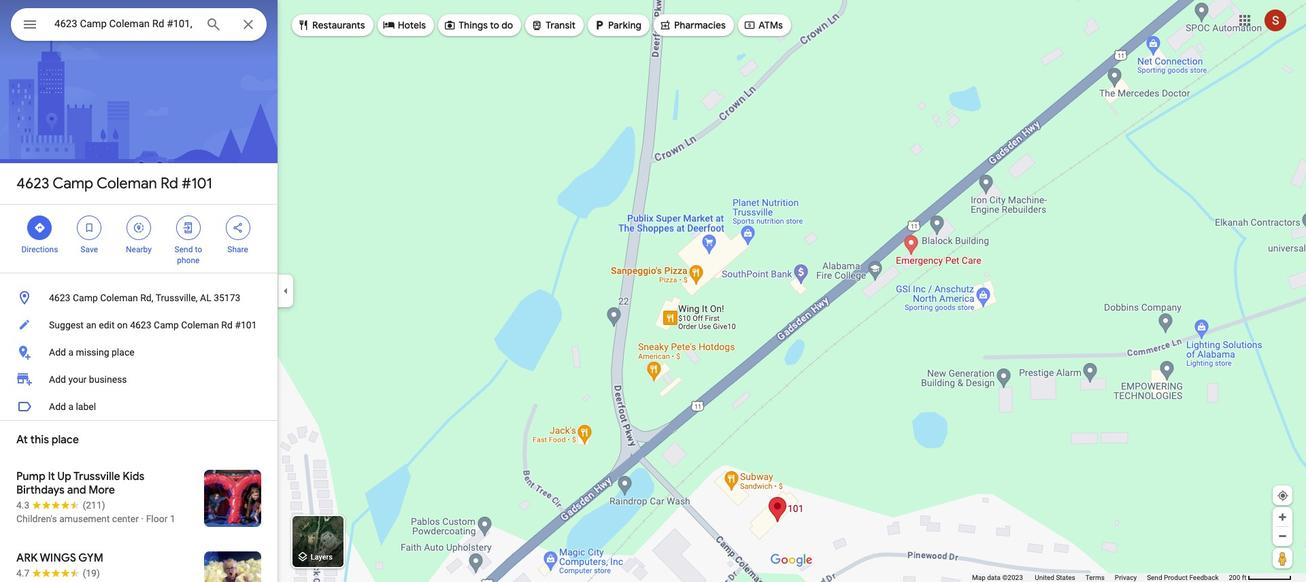 Task type: vqa. For each thing, say whether or not it's contained in the screenshot.


Task type: describe. For each thing, give the bounding box(es) containing it.
ft
[[1242, 574, 1247, 582]]

suggest
[[49, 320, 84, 331]]


[[744, 18, 756, 33]]

35173
[[214, 293, 241, 304]]

parking
[[608, 19, 642, 31]]

directions
[[21, 245, 58, 255]]

add for add your business
[[49, 374, 66, 385]]

footer inside google maps element
[[972, 574, 1229, 583]]

and
[[67, 484, 86, 497]]

4.7
[[16, 568, 30, 579]]

terms button
[[1086, 574, 1105, 583]]

this
[[30, 433, 49, 447]]

(211)
[[83, 500, 105, 511]]


[[133, 220, 145, 235]]

4623 for 4623 camp coleman rd, trussville, al 35173
[[49, 293, 70, 304]]

©2023
[[1003, 574, 1023, 582]]

trussville
[[73, 470, 120, 484]]

0 horizontal spatial rd
[[161, 174, 178, 193]]

4623 camp coleman rd, trussville, al 35173 button
[[0, 284, 278, 312]]

0 vertical spatial #101
[[182, 174, 212, 193]]

suggest an edit on 4623 camp coleman rd #101
[[49, 320, 257, 331]]

add for add a label
[[49, 402, 66, 412]]

to inside send to phone
[[195, 245, 202, 255]]

 pharmacies
[[659, 18, 726, 33]]

terms
[[1086, 574, 1105, 582]]

#101 inside button
[[235, 320, 257, 331]]

send for send to phone
[[175, 245, 193, 255]]

do
[[502, 19, 513, 31]]

200 ft button
[[1229, 574, 1292, 582]]

4623 camp coleman rd #101 main content
[[0, 0, 278, 583]]

add a label button
[[0, 393, 278, 421]]

pharmacies
[[674, 19, 726, 31]]

coleman inside button
[[181, 320, 219, 331]]

send for send product feedback
[[1147, 574, 1163, 582]]

none field inside 4623 camp coleman rd #101, trussville, al 35173 field
[[54, 16, 195, 32]]

an
[[86, 320, 96, 331]]

more
[[89, 484, 115, 497]]

4623 camp coleman rd #101
[[16, 174, 212, 193]]

add your business
[[49, 374, 127, 385]]


[[593, 18, 606, 33]]

up
[[57, 470, 71, 484]]

data
[[988, 574, 1001, 582]]

add your business link
[[0, 366, 278, 393]]

children's amusement center · floor 1
[[16, 514, 175, 525]]

4623 for 4623 camp coleman rd #101
[[16, 174, 49, 193]]

united
[[1035, 574, 1055, 582]]

4.3 stars 211 reviews image
[[16, 499, 105, 512]]

layers
[[311, 554, 333, 562]]

 atms
[[744, 18, 783, 33]]

trussville,
[[156, 293, 198, 304]]

states
[[1056, 574, 1076, 582]]

map data ©2023
[[972, 574, 1025, 582]]

·
[[141, 514, 144, 525]]

product
[[1164, 574, 1188, 582]]

united states
[[1035, 574, 1076, 582]]

1
[[170, 514, 175, 525]]

atms
[[759, 19, 783, 31]]

add a missing place button
[[0, 339, 278, 366]]

kids
[[123, 470, 144, 484]]

google account: sheryl atherton  
(sheryl.atherton@adept.ai) image
[[1265, 9, 1287, 31]]

add a label
[[49, 402, 96, 412]]

hotels
[[398, 19, 426, 31]]

camp inside suggest an edit on 4623 camp coleman rd #101 button
[[154, 320, 179, 331]]

 button
[[11, 8, 49, 44]]

wings
[[40, 552, 76, 566]]

privacy
[[1115, 574, 1137, 582]]

share
[[227, 245, 248, 255]]

suggest an edit on 4623 camp coleman rd #101 button
[[0, 312, 278, 339]]

200
[[1229, 574, 1241, 582]]

4623 inside button
[[130, 320, 151, 331]]



Task type: locate. For each thing, give the bounding box(es) containing it.
0 vertical spatial 4623
[[16, 174, 49, 193]]

4.7 stars 19 reviews image
[[16, 567, 100, 580]]

label
[[76, 402, 96, 412]]

business
[[89, 374, 127, 385]]

(19)
[[83, 568, 100, 579]]

add inside add a label 'button'
[[49, 402, 66, 412]]

2 vertical spatial coleman
[[181, 320, 219, 331]]

1 vertical spatial #101
[[235, 320, 257, 331]]

4623 up 
[[16, 174, 49, 193]]

edit
[[99, 320, 115, 331]]

coleman for rd
[[97, 174, 157, 193]]

add a missing place
[[49, 347, 134, 358]]

pump it up trussville kids birthdays and more
[[16, 470, 144, 497]]

1 vertical spatial to
[[195, 245, 202, 255]]

things
[[459, 19, 488, 31]]

on
[[117, 320, 128, 331]]

send left product
[[1147, 574, 1163, 582]]

footer
[[972, 574, 1229, 583]]

 search field
[[11, 8, 267, 44]]


[[34, 220, 46, 235]]


[[297, 18, 310, 33]]

send up phone on the top
[[175, 245, 193, 255]]

privacy button
[[1115, 574, 1137, 583]]

3 add from the top
[[49, 402, 66, 412]]

map
[[972, 574, 986, 582]]

0 vertical spatial coleman
[[97, 174, 157, 193]]

it
[[48, 470, 55, 484]]

4623 up suggest
[[49, 293, 70, 304]]

actions for 4623 camp coleman rd #101 region
[[0, 205, 278, 273]]

coleman down al
[[181, 320, 219, 331]]

camp up the an
[[73, 293, 98, 304]]

0 vertical spatial camp
[[53, 174, 93, 193]]

send product feedback button
[[1147, 574, 1219, 583]]

send to phone
[[175, 245, 202, 265]]

phone
[[177, 256, 200, 265]]

camp inside 4623 camp coleman rd, trussville, al 35173 button
[[73, 293, 98, 304]]

 parking
[[593, 18, 642, 33]]

4623 inside button
[[49, 293, 70, 304]]

2 a from the top
[[68, 402, 74, 412]]

a inside 'button'
[[68, 402, 74, 412]]

zoom out image
[[1278, 531, 1288, 542]]

pump
[[16, 470, 45, 484]]


[[232, 220, 244, 235]]

a inside "button"
[[68, 347, 74, 358]]

coleman up 
[[97, 174, 157, 193]]

ark
[[16, 552, 38, 566]]

show street view coverage image
[[1273, 549, 1293, 569]]

send
[[175, 245, 193, 255], [1147, 574, 1163, 582]]

#101 down the 35173 at the bottom of the page
[[235, 320, 257, 331]]

at
[[16, 433, 28, 447]]

collapse side panel image
[[278, 284, 293, 299]]

200 ft
[[1229, 574, 1247, 582]]

center
[[112, 514, 139, 525]]

google maps element
[[0, 0, 1307, 583]]

1 horizontal spatial to
[[490, 19, 500, 31]]

zoom in image
[[1278, 512, 1288, 523]]

camp up 
[[53, 174, 93, 193]]


[[531, 18, 543, 33]]

1 horizontal spatial place
[[112, 347, 134, 358]]

a for missing
[[68, 347, 74, 358]]

add inside the add your business link
[[49, 374, 66, 385]]

place inside "button"
[[112, 347, 134, 358]]

transit
[[546, 19, 576, 31]]

4623 Camp Coleman Rd #101, Trussville, AL 35173 field
[[11, 8, 267, 41]]

0 horizontal spatial to
[[195, 245, 202, 255]]

0 horizontal spatial send
[[175, 245, 193, 255]]

1 horizontal spatial #101
[[235, 320, 257, 331]]

a
[[68, 347, 74, 358], [68, 402, 74, 412]]


[[444, 18, 456, 33]]

nearby
[[126, 245, 152, 255]]

4623
[[16, 174, 49, 193], [49, 293, 70, 304], [130, 320, 151, 331]]

1 add from the top
[[49, 347, 66, 358]]

0 horizontal spatial place
[[52, 433, 79, 447]]

show your location image
[[1277, 490, 1290, 502]]

4623 right on
[[130, 320, 151, 331]]

a for label
[[68, 402, 74, 412]]

send inside button
[[1147, 574, 1163, 582]]

at this place
[[16, 433, 79, 447]]

 things to do
[[444, 18, 513, 33]]

add down suggest
[[49, 347, 66, 358]]

camp down the trussville,
[[154, 320, 179, 331]]

united states button
[[1035, 574, 1076, 583]]

1 vertical spatial camp
[[73, 293, 98, 304]]

add inside add a missing place "button"
[[49, 347, 66, 358]]

1 vertical spatial add
[[49, 374, 66, 385]]

place right this
[[52, 433, 79, 447]]

a left the missing
[[68, 347, 74, 358]]

rd inside button
[[221, 320, 233, 331]]

 transit
[[531, 18, 576, 33]]

 hotels
[[383, 18, 426, 33]]

save
[[81, 245, 98, 255]]

send product feedback
[[1147, 574, 1219, 582]]

1 vertical spatial place
[[52, 433, 79, 447]]

2 vertical spatial 4623
[[130, 320, 151, 331]]

rd up actions for 4623 camp coleman rd #101 region
[[161, 174, 178, 193]]

send inside send to phone
[[175, 245, 193, 255]]

gym
[[79, 552, 103, 566]]

1 vertical spatial rd
[[221, 320, 233, 331]]

amusement
[[59, 514, 110, 525]]

add left label at the bottom left of the page
[[49, 402, 66, 412]]

1 a from the top
[[68, 347, 74, 358]]

1 vertical spatial send
[[1147, 574, 1163, 582]]

1 horizontal spatial rd
[[221, 320, 233, 331]]


[[22, 15, 38, 34]]

4623 camp coleman rd, trussville, al 35173
[[49, 293, 241, 304]]

1 vertical spatial coleman
[[100, 293, 138, 304]]

add
[[49, 347, 66, 358], [49, 374, 66, 385], [49, 402, 66, 412]]

to up phone on the top
[[195, 245, 202, 255]]

restaurants
[[312, 19, 365, 31]]

4.3
[[16, 500, 30, 511]]

rd,
[[140, 293, 153, 304]]

to inside  things to do
[[490, 19, 500, 31]]

#101 up 
[[182, 174, 212, 193]]

add for add a missing place
[[49, 347, 66, 358]]

0 horizontal spatial #101
[[182, 174, 212, 193]]

0 vertical spatial to
[[490, 19, 500, 31]]

rd down the 35173 at the bottom of the page
[[221, 320, 233, 331]]


[[659, 18, 672, 33]]

rd
[[161, 174, 178, 193], [221, 320, 233, 331]]

camp for 4623 camp coleman rd, trussville, al 35173
[[73, 293, 98, 304]]


[[182, 220, 194, 235]]

coleman for rd,
[[100, 293, 138, 304]]

2 add from the top
[[49, 374, 66, 385]]

place down on
[[112, 347, 134, 358]]

to
[[490, 19, 500, 31], [195, 245, 202, 255]]

0 vertical spatial a
[[68, 347, 74, 358]]

1 vertical spatial 4623
[[49, 293, 70, 304]]

place
[[112, 347, 134, 358], [52, 433, 79, 447]]

add left your
[[49, 374, 66, 385]]

footer containing map data ©2023
[[972, 574, 1229, 583]]

missing
[[76, 347, 109, 358]]

 restaurants
[[297, 18, 365, 33]]

a left label at the bottom left of the page
[[68, 402, 74, 412]]

birthdays
[[16, 484, 65, 497]]


[[383, 18, 395, 33]]

feedback
[[1190, 574, 1219, 582]]

0 vertical spatial place
[[112, 347, 134, 358]]

1 vertical spatial a
[[68, 402, 74, 412]]

0 vertical spatial add
[[49, 347, 66, 358]]

None field
[[54, 16, 195, 32]]

coleman inside button
[[100, 293, 138, 304]]


[[83, 220, 95, 235]]

al
[[200, 293, 211, 304]]

1 horizontal spatial send
[[1147, 574, 1163, 582]]

0 vertical spatial rd
[[161, 174, 178, 193]]

your
[[68, 374, 87, 385]]

0 vertical spatial send
[[175, 245, 193, 255]]

2 vertical spatial camp
[[154, 320, 179, 331]]

children's
[[16, 514, 57, 525]]

coleman up on
[[100, 293, 138, 304]]

to left do
[[490, 19, 500, 31]]

2 vertical spatial add
[[49, 402, 66, 412]]

ark wings gym
[[16, 552, 103, 566]]

floor
[[146, 514, 168, 525]]

camp for 4623 camp coleman rd #101
[[53, 174, 93, 193]]



